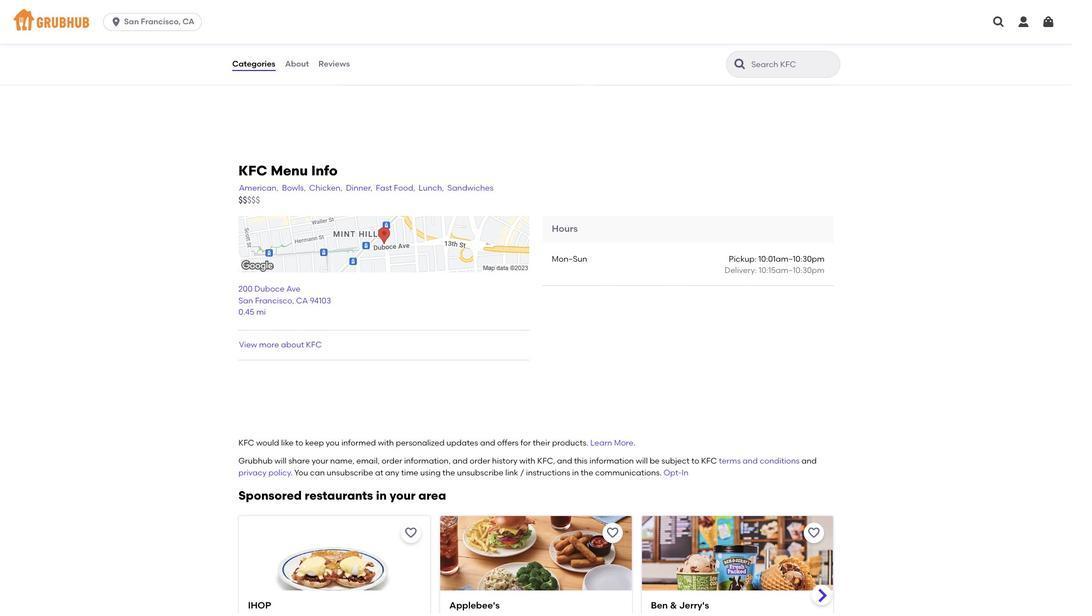 Task type: vqa. For each thing, say whether or not it's contained in the screenshot.
the top .
yes



Task type: locate. For each thing, give the bounding box(es) containing it.
to for knife
[[660, 57, 668, 66]]

2 order. from the left
[[753, 57, 775, 66]]

san francisco, ca
[[124, 17, 195, 27]]

1 horizontal spatial will
[[636, 457, 648, 466]]

0 horizontal spatial $0.00
[[555, 39, 577, 49]]

kfc up "grubhub"
[[239, 438, 254, 448]]

0 horizontal spatial .
[[291, 468, 293, 478]]

information,
[[404, 457, 451, 466]]

0 horizontal spatial will
[[275, 457, 287, 466]]

2 horizontal spatial be
[[670, 57, 680, 66]]

save this restaurant image for applebee's
[[606, 526, 620, 540]]

will up communications.
[[636, 457, 648, 466]]

grubhub will share your name, email, order information, and order history with kfc, and this information will be subject to kfc terms and conditions and privacy policy . you can unsubscribe at any time using the unsubscribe link / instructions in the communications. opt-in
[[239, 457, 817, 478]]

will up the policy
[[275, 457, 287, 466]]

save this restaurant button for ben & jerry's
[[804, 523, 825, 543]]

included right spoon
[[434, 57, 467, 66]]

spoon
[[387, 57, 411, 66]]

the down this
[[581, 468, 594, 478]]

ca
[[183, 17, 195, 27], [296, 296, 308, 306]]

request down spoon
[[347, 57, 378, 66]]

and right terms
[[743, 457, 758, 466]]

in down at
[[376, 488, 387, 503]]

ave
[[287, 285, 301, 294]]

link
[[506, 468, 519, 478]]

0 horizontal spatial san
[[124, 17, 139, 27]]

save this restaurant button for applebee's
[[603, 523, 623, 543]]

unsubscribe down history
[[457, 468, 504, 478]]

dinner, button
[[346, 182, 373, 195]]

american,
[[239, 183, 279, 193]]

order
[[382, 457, 403, 466], [470, 457, 491, 466]]

mi
[[257, 307, 266, 317]]

a left knife
[[633, 57, 638, 66]]

pickup: 10:01am–10:30pm delivery: 10:15am–10:30pm
[[725, 254, 825, 275]]

1 horizontal spatial order
[[470, 457, 491, 466]]

0 horizontal spatial request
[[347, 57, 378, 66]]

1 unsubscribe from the left
[[327, 468, 373, 478]]

be right knife
[[670, 57, 680, 66]]

0 horizontal spatial order
[[382, 457, 403, 466]]

0 horizontal spatial in
[[376, 488, 387, 503]]

1 horizontal spatial in
[[573, 468, 579, 478]]

0 horizontal spatial svg image
[[111, 16, 122, 28]]

svg image
[[993, 15, 1006, 29], [1018, 15, 1031, 29]]

3 save this restaurant image from the left
[[808, 526, 821, 540]]

and
[[480, 438, 496, 448], [453, 457, 468, 466], [557, 457, 573, 466], [743, 457, 758, 466], [802, 457, 817, 466]]

1 horizontal spatial save this restaurant image
[[606, 526, 620, 540]]

1 horizontal spatial included
[[682, 57, 715, 66]]

request down knife
[[600, 57, 631, 66]]

sandwiches
[[448, 183, 494, 193]]

0 horizontal spatial save this restaurant image
[[405, 526, 418, 540]]

unsubscribe down the name,
[[327, 468, 373, 478]]

2 horizontal spatial save this restaurant image
[[808, 526, 821, 540]]

1 save this restaurant button from the left
[[401, 523, 422, 543]]

ben & jerry's
[[651, 600, 710, 611]]

to right knife
[[660, 57, 668, 66]]

kfc
[[239, 162, 268, 179], [306, 340, 322, 350], [239, 438, 254, 448], [702, 457, 718, 466]]

$0.00 left knife
[[555, 39, 577, 49]]

be
[[422, 57, 432, 66], [670, 57, 680, 66], [650, 457, 660, 466]]

american, bowls, chicken, dinner, fast food, lunch, sandwiches
[[239, 183, 494, 193]]

. left you
[[291, 468, 293, 478]]

san francisco, ca button
[[103, 13, 207, 31]]

1 horizontal spatial the
[[581, 468, 594, 478]]

1 horizontal spatial san
[[239, 296, 253, 306]]

would
[[256, 438, 279, 448]]

$0.00
[[555, 39, 577, 49], [808, 39, 829, 49]]

for
[[521, 438, 531, 448]]

1 $0.00 from the left
[[555, 39, 577, 49]]

name,
[[330, 457, 355, 466]]

0 vertical spatial .
[[634, 438, 636, 448]]

sponsored restaurants in your area
[[239, 488, 447, 503]]

order.
[[506, 57, 528, 66], [753, 57, 775, 66]]

be for knife
[[670, 57, 680, 66]]

0 vertical spatial san
[[124, 17, 139, 27]]

0 horizontal spatial the
[[443, 468, 455, 478]]

this
[[575, 457, 588, 466]]

kfc inside grubhub will share your name, email, order information, and order history with kfc, and this information will be subject to kfc terms and conditions and privacy policy . you can unsubscribe at any time using the unsubscribe link / instructions in the communications. opt-in
[[702, 457, 718, 466]]

1 horizontal spatial svg image
[[1018, 15, 1031, 29]]

0 horizontal spatial be
[[422, 57, 432, 66]]

ben & jerry's logo image
[[642, 516, 834, 611]]

order left history
[[470, 457, 491, 466]]

1 request from the left
[[347, 57, 378, 66]]

any
[[385, 468, 400, 478]]

1 vertical spatial ca
[[296, 296, 308, 306]]

with
[[469, 57, 485, 66], [717, 57, 733, 66], [378, 438, 394, 448], [520, 457, 536, 466]]

your
[[487, 57, 504, 66], [735, 57, 751, 66], [312, 457, 329, 466], [390, 488, 416, 503]]

kfc left terms
[[702, 457, 718, 466]]

updates
[[447, 438, 479, 448]]

fast food, button
[[376, 182, 416, 195]]

view
[[239, 340, 257, 350]]

1 vertical spatial in
[[376, 488, 387, 503]]

in down this
[[573, 468, 579, 478]]

1 horizontal spatial save this restaurant button
[[603, 523, 623, 543]]

area
[[419, 488, 447, 503]]

1 vertical spatial .
[[291, 468, 293, 478]]

0 horizontal spatial a
[[380, 57, 385, 66]]

1 horizontal spatial be
[[650, 457, 660, 466]]

ca right francisco,
[[183, 17, 195, 27]]

policy
[[269, 468, 291, 478]]

2 included from the left
[[682, 57, 715, 66]]

save this restaurant button
[[401, 523, 422, 543], [603, 523, 623, 543], [804, 523, 825, 543]]

0 vertical spatial in
[[573, 468, 579, 478]]

1 vertical spatial san
[[239, 296, 253, 306]]

2 unsubscribe from the left
[[457, 468, 504, 478]]

to for spoon
[[413, 57, 420, 66]]

0 horizontal spatial svg image
[[993, 15, 1006, 29]]

the right using
[[443, 468, 455, 478]]

san
[[124, 17, 139, 27], [239, 296, 253, 306]]

to right like
[[296, 438, 304, 448]]

conditions
[[760, 457, 800, 466]]

learn more link
[[591, 438, 634, 448]]

1 the from the left
[[443, 468, 455, 478]]

ca inside 200 duboce ave san francisco , ca 94103 0.45 mi
[[296, 296, 308, 306]]

included
[[434, 57, 467, 66], [682, 57, 715, 66]]

menu
[[271, 162, 308, 179]]

.
[[634, 438, 636, 448], [291, 468, 293, 478]]

2 request from the left
[[600, 57, 631, 66]]

kfc menu info
[[239, 162, 338, 179]]

request a spoon to be included with your order.
[[347, 57, 528, 66]]

1 horizontal spatial $0.00
[[808, 39, 829, 49]]

you
[[295, 468, 308, 478]]

2 a from the left
[[633, 57, 638, 66]]

lunch,
[[419, 183, 444, 193]]

a for knife
[[633, 57, 638, 66]]

1 horizontal spatial request
[[600, 57, 631, 66]]

share
[[289, 457, 310, 466]]

be right spoon
[[422, 57, 432, 66]]

san left francisco,
[[124, 17, 139, 27]]

privacy
[[239, 468, 267, 478]]

save this restaurant image
[[405, 526, 418, 540], [606, 526, 620, 540], [808, 526, 821, 540]]

3 save this restaurant button from the left
[[804, 523, 825, 543]]

0.45
[[239, 307, 255, 317]]

$0.00 up search kfc search box on the right top
[[808, 39, 829, 49]]

order up any
[[382, 457, 403, 466]]

offers
[[498, 438, 519, 448]]

0 horizontal spatial included
[[434, 57, 467, 66]]

&
[[671, 600, 678, 611]]

chicken,
[[309, 183, 343, 193]]

1 horizontal spatial a
[[633, 57, 638, 66]]

1 a from the left
[[380, 57, 385, 66]]

2 save this restaurant image from the left
[[606, 526, 620, 540]]

2 svg image from the left
[[1018, 15, 1031, 29]]

svg image
[[1042, 15, 1056, 29], [111, 16, 122, 28]]

2 the from the left
[[581, 468, 594, 478]]

0 vertical spatial ca
[[183, 17, 195, 27]]

2 horizontal spatial save this restaurant button
[[804, 523, 825, 543]]

save this restaurant button for ihop
[[401, 523, 422, 543]]

francisco,
[[141, 17, 181, 27]]

a left spoon
[[380, 57, 385, 66]]

. up information
[[634, 438, 636, 448]]

0 horizontal spatial ca
[[183, 17, 195, 27]]

more
[[615, 438, 634, 448]]

you
[[326, 438, 340, 448]]

be left subject
[[650, 457, 660, 466]]

order. down main navigation navigation
[[506, 57, 528, 66]]

0 horizontal spatial order.
[[506, 57, 528, 66]]

$$
[[239, 195, 247, 206]]

using
[[421, 468, 441, 478]]

1 save this restaurant image from the left
[[405, 526, 418, 540]]

0 horizontal spatial unsubscribe
[[327, 468, 373, 478]]

1 included from the left
[[434, 57, 467, 66]]

to right spoon
[[413, 57, 420, 66]]

main navigation navigation
[[0, 0, 1073, 44]]

1 horizontal spatial unsubscribe
[[457, 468, 504, 478]]

subject
[[662, 457, 690, 466]]

to
[[413, 57, 420, 66], [660, 57, 668, 66], [296, 438, 304, 448], [692, 457, 700, 466]]

ca right ,
[[296, 296, 308, 306]]

1 order. from the left
[[506, 57, 528, 66]]

included left search icon
[[682, 57, 715, 66]]

$$$$$
[[239, 195, 260, 206]]

san down "200"
[[239, 296, 253, 306]]

0 horizontal spatial save this restaurant button
[[401, 523, 422, 543]]

will
[[275, 457, 287, 466], [636, 457, 648, 466]]

order. right search icon
[[753, 57, 775, 66]]

to right subject
[[692, 457, 700, 466]]

2 $0.00 from the left
[[808, 39, 829, 49]]

time
[[401, 468, 419, 478]]

1 horizontal spatial ca
[[296, 296, 308, 306]]

request
[[347, 57, 378, 66], [600, 57, 631, 66]]

2 save this restaurant button from the left
[[603, 523, 623, 543]]

1 horizontal spatial order.
[[753, 57, 775, 66]]

$0.00 for request a knife to be included with your order.
[[808, 39, 829, 49]]



Task type: describe. For each thing, give the bounding box(es) containing it.
fast
[[376, 183, 392, 193]]

sandwiches button
[[447, 182, 494, 195]]

opt-in link
[[664, 468, 689, 478]]

personalized
[[396, 438, 445, 448]]

dinner,
[[346, 183, 373, 193]]

more
[[259, 340, 279, 350]]

spoon
[[347, 41, 372, 50]]

francisco
[[255, 296, 292, 306]]

their
[[533, 438, 551, 448]]

ihop logo image
[[239, 516, 431, 611]]

request for knife
[[600, 57, 631, 66]]

info
[[311, 162, 338, 179]]

. inside grubhub will share your name, email, order information, and order history with kfc, and this information will be subject to kfc terms and conditions and privacy policy . you can unsubscribe at any time using the unsubscribe link / instructions in the communications. opt-in
[[291, 468, 293, 478]]

applebee's
[[450, 600, 500, 611]]

request a knife to be included with your order.
[[600, 57, 775, 66]]

included for spoon
[[434, 57, 467, 66]]

order. for request a spoon to be included with your order.
[[506, 57, 528, 66]]

applebee's logo image
[[441, 516, 632, 611]]

information
[[590, 457, 634, 466]]

communications.
[[596, 468, 662, 478]]

in
[[682, 468, 689, 478]]

$0.00 for request a spoon to be included with your order.
[[555, 39, 577, 49]]

lunch, button
[[418, 182, 445, 195]]

products.
[[553, 438, 589, 448]]

/
[[520, 468, 525, 478]]

san inside 200 duboce ave san francisco , ca 94103 0.45 mi
[[239, 296, 253, 306]]

instructions
[[526, 468, 571, 478]]

save this restaurant image for ihop
[[405, 526, 418, 540]]

request for spoon
[[347, 57, 378, 66]]

mon–sun
[[552, 254, 588, 264]]

keep
[[305, 438, 324, 448]]

and right conditions
[[802, 457, 817, 466]]

,
[[292, 296, 294, 306]]

can
[[310, 468, 325, 478]]

svg image inside san francisco, ca button
[[111, 16, 122, 28]]

2 will from the left
[[636, 457, 648, 466]]

like
[[281, 438, 294, 448]]

10:01am–10:30pm
[[759, 254, 825, 264]]

be for spoon
[[422, 57, 432, 66]]

sponsored
[[239, 488, 302, 503]]

learn
[[591, 438, 613, 448]]

hours
[[552, 223, 578, 234]]

to for like
[[296, 438, 304, 448]]

to inside grubhub will share your name, email, order information, and order history with kfc, and this information will be subject to kfc terms and conditions and privacy policy . you can unsubscribe at any time using the unsubscribe link / instructions in the communications. opt-in
[[692, 457, 700, 466]]

ben & jerry's link
[[651, 600, 825, 612]]

san inside button
[[124, 17, 139, 27]]

at
[[375, 468, 384, 478]]

history
[[493, 457, 518, 466]]

a for spoon
[[380, 57, 385, 66]]

chicken, button
[[309, 182, 343, 195]]

1 horizontal spatial svg image
[[1042, 15, 1056, 29]]

and down updates
[[453, 457, 468, 466]]

ca inside button
[[183, 17, 195, 27]]

jerry's
[[680, 600, 710, 611]]

200
[[239, 285, 253, 294]]

and left this
[[557, 457, 573, 466]]

kfc right about
[[306, 340, 322, 350]]

terms
[[719, 457, 741, 466]]

food,
[[394, 183, 416, 193]]

grubhub
[[239, 457, 273, 466]]

1 order from the left
[[382, 457, 403, 466]]

applebee's link
[[450, 600, 623, 612]]

about
[[285, 59, 309, 69]]

reviews button
[[318, 44, 351, 85]]

view more about kfc
[[239, 340, 322, 350]]

terms and conditions link
[[719, 457, 800, 466]]

american, button
[[239, 182, 279, 195]]

10:15am–10:30pm
[[759, 266, 825, 275]]

and left offers
[[480, 438, 496, 448]]

opt-
[[664, 468, 682, 478]]

200 duboce ave san francisco , ca 94103 0.45 mi
[[239, 285, 331, 317]]

reviews
[[319, 59, 350, 69]]

2 order from the left
[[470, 457, 491, 466]]

in inside grubhub will share your name, email, order information, and order history with kfc, and this information will be subject to kfc terms and conditions and privacy policy . you can unsubscribe at any time using the unsubscribe link / instructions in the communications. opt-in
[[573, 468, 579, 478]]

Search KFC search field
[[751, 59, 837, 70]]

informed
[[342, 438, 376, 448]]

about
[[281, 340, 304, 350]]

delivery:
[[725, 266, 757, 275]]

kfc,
[[538, 457, 556, 466]]

bowls, button
[[282, 182, 307, 195]]

be inside grubhub will share your name, email, order information, and order history with kfc, and this information will be subject to kfc terms and conditions and privacy policy . you can unsubscribe at any time using the unsubscribe link / instructions in the communications. opt-in
[[650, 457, 660, 466]]

email,
[[357, 457, 380, 466]]

1 will from the left
[[275, 457, 287, 466]]

knife
[[600, 41, 619, 50]]

1 svg image from the left
[[993, 15, 1006, 29]]

categories button
[[232, 44, 276, 85]]

search icon image
[[734, 58, 747, 71]]

knife
[[640, 57, 658, 66]]

included for knife
[[682, 57, 715, 66]]

duboce
[[255, 285, 285, 294]]

ihop link
[[248, 600, 422, 612]]

kfc up american,
[[239, 162, 268, 179]]

save this restaurant image for ben & jerry's
[[808, 526, 821, 540]]

privacy policy link
[[239, 468, 291, 478]]

bowls,
[[282, 183, 306, 193]]

ben
[[651, 600, 668, 611]]

pickup:
[[729, 254, 757, 264]]

order. for request a knife to be included with your order.
[[753, 57, 775, 66]]

ihop
[[248, 600, 271, 611]]

with inside grubhub will share your name, email, order information, and order history with kfc, and this information will be subject to kfc terms and conditions and privacy policy . you can unsubscribe at any time using the unsubscribe link / instructions in the communications. opt-in
[[520, 457, 536, 466]]

kfc would like to keep you informed with personalized updates and offers for their products. learn more .
[[239, 438, 636, 448]]

94103
[[310, 296, 331, 306]]

your inside grubhub will share your name, email, order information, and order history with kfc, and this information will be subject to kfc terms and conditions and privacy policy . you can unsubscribe at any time using the unsubscribe link / instructions in the communications. opt-in
[[312, 457, 329, 466]]

1 horizontal spatial .
[[634, 438, 636, 448]]



